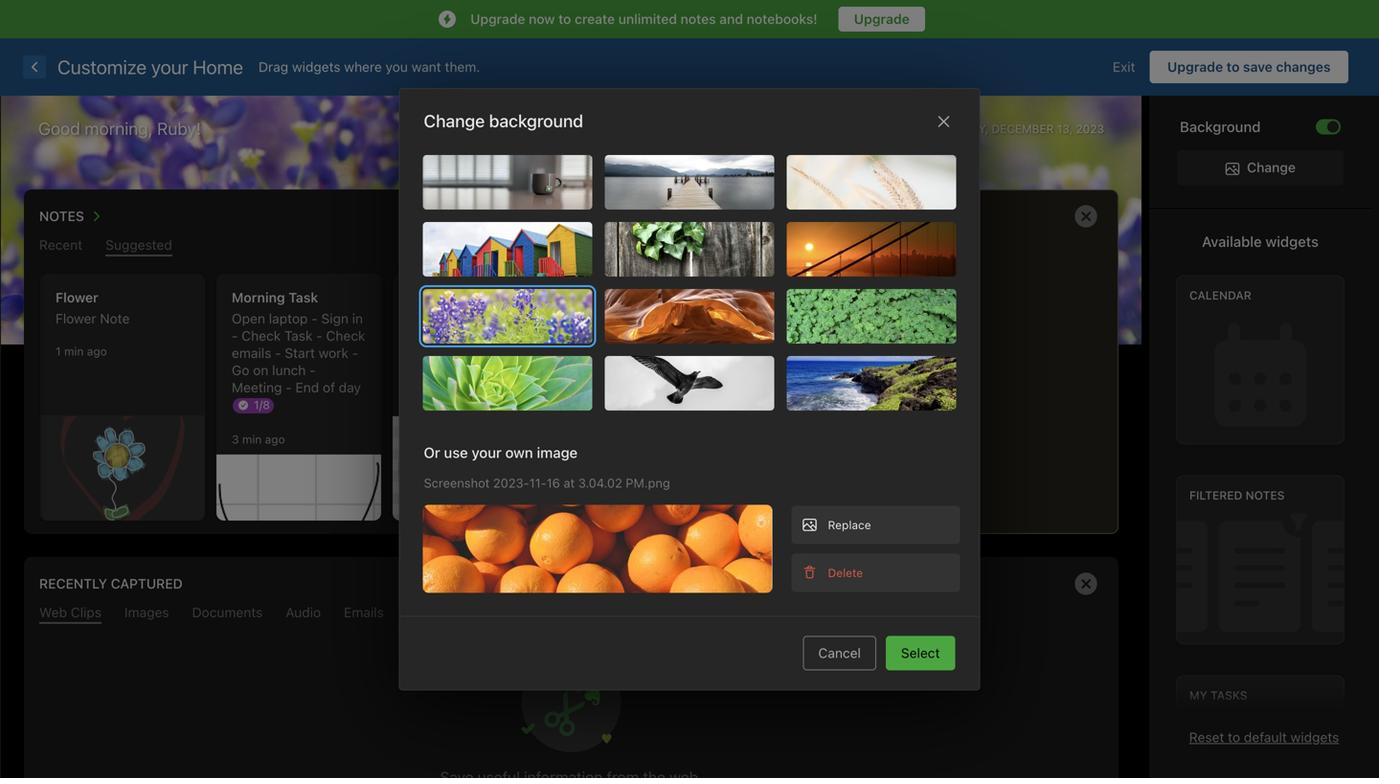 Task type: vqa. For each thing, say whether or not it's contained in the screenshot.
View
no



Task type: describe. For each thing, give the bounding box(es) containing it.
where
[[344, 59, 382, 75]]

change button
[[1177, 150, 1344, 185]]

delete
[[828, 566, 863, 580]]

background
[[1180, 118, 1261, 135]]

scratch pad
[[785, 209, 878, 225]]

3.04.02
[[578, 476, 622, 490]]

drag
[[259, 59, 288, 75]]

change for change
[[1247, 159, 1296, 175]]

notebooks!
[[747, 11, 818, 27]]

my
[[1190, 689, 1207, 702]]

2 vertical spatial widgets
[[1291, 730, 1339, 746]]

reset
[[1189, 730, 1224, 746]]

change background
[[424, 110, 583, 131]]

0 vertical spatial to
[[558, 11, 571, 27]]

upgrade to save changes button
[[1150, 51, 1348, 83]]

upgrade button
[[839, 7, 925, 32]]

13,
[[1057, 122, 1073, 136]]

use
[[444, 444, 468, 461]]

upgrade for upgrade
[[854, 11, 910, 27]]

changes
[[1276, 59, 1331, 75]]

and
[[720, 11, 743, 27]]

tasks
[[1211, 689, 1248, 702]]

default
[[1244, 730, 1287, 746]]

exit
[[1113, 59, 1135, 75]]

upgrade for upgrade to save changes
[[1167, 59, 1223, 75]]

upgrade to save changes
[[1167, 59, 1331, 75]]

you
[[386, 59, 408, 75]]

upgrade for upgrade now to create unlimited notes and notebooks!
[[470, 11, 525, 27]]

drag widgets where you want them.
[[259, 59, 480, 75]]

notes
[[1246, 489, 1285, 502]]

notes
[[681, 11, 716, 27]]

exit button
[[1098, 51, 1150, 83]]

unlimited
[[618, 11, 677, 27]]

replace
[[828, 518, 871, 532]]

or
[[424, 444, 440, 461]]

morning,
[[85, 118, 153, 139]]

cancel
[[818, 645, 861, 661]]

wednesday, december 13, 2023
[[915, 122, 1104, 136]]

select button
[[886, 636, 955, 671]]

to for reset
[[1228, 730, 1240, 746]]

wednesday,
[[915, 122, 988, 136]]

2023-
[[493, 476, 529, 490]]



Task type: locate. For each thing, give the bounding box(es) containing it.
change inside 'button'
[[1247, 159, 1296, 175]]

to inside button
[[1227, 59, 1240, 75]]

1 horizontal spatial upgrade
[[854, 11, 910, 27]]

2 vertical spatial to
[[1228, 730, 1240, 746]]

2023
[[1076, 122, 1104, 136]]

0 horizontal spatial change
[[424, 110, 485, 131]]

cancel button
[[803, 636, 876, 671]]

your
[[151, 56, 188, 78], [472, 444, 502, 461]]

screenshot
[[424, 476, 490, 490]]

1 horizontal spatial remove image
[[1067, 565, 1105, 603]]

1 horizontal spatial your
[[472, 444, 502, 461]]

16
[[547, 476, 560, 490]]

own
[[505, 444, 533, 461]]

widgets right 'available' on the top right of the page
[[1266, 233, 1319, 250]]

screenshot 2023-11-16 at 3.04.02 pm.png
[[424, 476, 670, 490]]

or use your own image
[[424, 444, 578, 461]]

your left home
[[151, 56, 188, 78]]

scratch pad button
[[785, 204, 878, 229]]

available
[[1202, 233, 1262, 250]]

0 vertical spatial change
[[424, 110, 485, 131]]

to
[[558, 11, 571, 27], [1227, 59, 1240, 75], [1228, 730, 1240, 746]]

filtered
[[1190, 489, 1242, 502]]

to right now
[[558, 11, 571, 27]]

0 vertical spatial remove image
[[694, 197, 733, 236]]

at
[[564, 476, 575, 490]]

them.
[[445, 59, 480, 75]]

my tasks
[[1190, 689, 1248, 702]]

pad
[[852, 209, 878, 225]]

upgrade
[[470, 11, 525, 27], [854, 11, 910, 27], [1167, 59, 1223, 75]]

background
[[489, 110, 583, 131]]

image
[[537, 444, 578, 461]]

widgets
[[292, 59, 341, 75], [1266, 233, 1319, 250], [1291, 730, 1339, 746]]

scratch
[[785, 209, 848, 225]]

widgets for drag
[[292, 59, 341, 75]]

1 vertical spatial remove image
[[1067, 565, 1105, 603]]

0 vertical spatial widgets
[[292, 59, 341, 75]]

to left save
[[1227, 59, 1240, 75]]

save
[[1243, 59, 1273, 75]]

reset to default widgets
[[1189, 730, 1339, 746]]

0 horizontal spatial remove image
[[694, 197, 733, 236]]

change for change background
[[424, 110, 485, 131]]

widgets for available
[[1266, 233, 1319, 250]]

1 vertical spatial change
[[1247, 159, 1296, 175]]

2 horizontal spatial upgrade
[[1167, 59, 1223, 75]]

reset to default widgets button
[[1189, 730, 1339, 746]]

customize
[[57, 56, 147, 78]]

create
[[575, 11, 615, 27]]

ruby!
[[157, 118, 201, 139]]

widgets right default
[[1291, 730, 1339, 746]]

calendar
[[1190, 289, 1252, 302]]

11-
[[529, 476, 547, 490]]

0 horizontal spatial upgrade
[[470, 11, 525, 27]]

filtered notes
[[1190, 489, 1285, 502]]

your right use
[[472, 444, 502, 461]]

delete button
[[792, 554, 960, 592]]

customize your home
[[57, 56, 243, 78]]

upgrade now to create unlimited notes and notebooks!
[[470, 11, 818, 27]]

pm.png
[[626, 476, 670, 490]]

good
[[38, 118, 80, 139]]

remove image
[[694, 197, 733, 236], [1067, 565, 1105, 603]]

1 vertical spatial widgets
[[1266, 233, 1319, 250]]

change
[[424, 110, 485, 131], [1247, 159, 1296, 175]]

change down them.
[[424, 110, 485, 131]]

remove image
[[1067, 197, 1105, 236]]

1 vertical spatial to
[[1227, 59, 1240, 75]]

december
[[992, 122, 1054, 136]]

now
[[529, 11, 555, 27]]

home
[[193, 56, 243, 78]]

to right "reset"
[[1228, 730, 1240, 746]]

select
[[901, 645, 940, 661]]

replace button
[[792, 506, 960, 544]]

close image
[[932, 110, 955, 133]]

1 vertical spatial your
[[472, 444, 502, 461]]

widgets right drag
[[292, 59, 341, 75]]

to for upgrade
[[1227, 59, 1240, 75]]

change down background
[[1247, 159, 1296, 175]]

edit widget title image
[[887, 209, 901, 223]]

1 horizontal spatial change
[[1247, 159, 1296, 175]]

want
[[412, 59, 441, 75]]

good morning, ruby!
[[38, 118, 201, 139]]

available widgets
[[1202, 233, 1319, 250]]

0 horizontal spatial your
[[151, 56, 188, 78]]

0 vertical spatial your
[[151, 56, 188, 78]]



